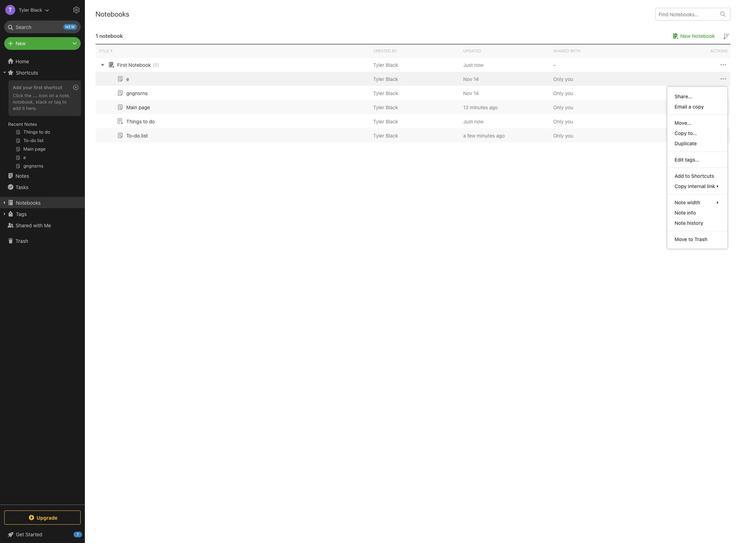 Task type: vqa. For each thing, say whether or not it's contained in the screenshot.
tab
no



Task type: describe. For each thing, give the bounding box(es) containing it.
list
[[141, 133, 148, 139]]

a inside to-do list row
[[463, 133, 466, 139]]

here.
[[26, 105, 37, 111]]

only you inside gngnsrns row
[[553, 90, 573, 96]]

shared
[[16, 222, 32, 228]]

trash inside move to trash link
[[695, 236, 708, 242]]

share…
[[675, 93, 693, 99]]

edit tags…
[[675, 157, 700, 163]]

click
[[13, 93, 23, 98]]

edit tags… link
[[668, 155, 728, 165]]

black inside first notebook row
[[386, 62, 398, 68]]

to for add
[[686, 173, 690, 179]]

copy for copy to…
[[675, 130, 687, 136]]

link
[[707, 183, 715, 189]]

tags
[[16, 211, 27, 217]]

things to do
[[126, 118, 155, 124]]

to-
[[126, 133, 134, 139]]

your
[[23, 85, 32, 90]]

new search field
[[9, 21, 77, 33]]

tree containing home
[[0, 56, 85, 505]]

only inside gngnsrns row
[[553, 90, 564, 96]]

tyler black for gngnsrns
[[373, 90, 398, 96]]

notebook,
[[13, 99, 34, 105]]

1 notebook
[[96, 33, 123, 39]]

shared with me
[[16, 222, 51, 228]]

internal
[[688, 183, 706, 189]]

only you for to
[[553, 118, 573, 124]]

Sort field
[[722, 32, 731, 41]]

tyler inside first notebook row
[[373, 62, 385, 68]]

new notebook
[[681, 33, 715, 39]]

you for to
[[565, 118, 573, 124]]

history
[[687, 220, 704, 226]]

main page row
[[96, 100, 731, 114]]

black inside tyler black field
[[31, 7, 42, 13]]

tags button
[[0, 208, 85, 220]]

tyler for things to do
[[373, 118, 385, 124]]

tyler black inside field
[[19, 7, 42, 13]]

tags…
[[685, 157, 700, 163]]

shared with button
[[551, 45, 641, 57]]

copy internal link
[[675, 183, 715, 189]]

to-do list button
[[116, 131, 148, 140]]

copy for copy internal link
[[675, 183, 687, 189]]

more actions image
[[719, 75, 728, 83]]

add
[[13, 105, 21, 111]]

...
[[33, 93, 37, 98]]

first
[[117, 62, 127, 68]]

tasks button
[[0, 182, 85, 193]]

sort options image
[[722, 32, 731, 41]]

only for to
[[553, 118, 564, 124]]

Copy internal link field
[[668, 181, 728, 191]]

recent notes
[[8, 121, 37, 127]]

only inside e row
[[553, 76, 564, 82]]

copy to…
[[675, 130, 697, 136]]

e 1 element
[[126, 76, 129, 82]]

things
[[126, 118, 142, 124]]

black for to-do list
[[386, 133, 398, 139]]

copy internal link link
[[668, 181, 728, 191]]

move to trash
[[675, 236, 708, 242]]

note for note history
[[675, 220, 686, 226]]

a few minutes ago
[[463, 133, 505, 139]]

5
[[154, 62, 157, 68]]

started
[[25, 532, 42, 538]]

notebooks link
[[0, 197, 85, 208]]

e
[[126, 76, 129, 82]]

notebook
[[99, 33, 123, 39]]

shared with me link
[[0, 220, 85, 231]]

note info
[[675, 210, 696, 216]]

move… link
[[668, 118, 728, 128]]

1 vertical spatial notes
[[16, 173, 29, 179]]

upgrade
[[37, 515, 58, 521]]

click the ...
[[13, 93, 37, 98]]

move to trash link
[[668, 234, 728, 245]]

now for only you
[[474, 118, 484, 124]]

new button
[[4, 37, 81, 50]]

group inside tree
[[0, 78, 85, 173]]

nov 14 for gngnsrns
[[463, 90, 479, 96]]

only you inside e row
[[553, 76, 573, 82]]

add your first shortcut
[[13, 85, 62, 90]]

created by button
[[370, 45, 461, 57]]

tyler black for e
[[373, 76, 398, 82]]

click to collapse image
[[82, 530, 88, 539]]

icon
[[39, 93, 48, 98]]

you for do
[[565, 133, 573, 139]]

email a copy
[[675, 104, 704, 110]]

width
[[687, 200, 700, 206]]

Search text field
[[9, 21, 76, 33]]

email
[[675, 104, 687, 110]]

expand notebooks image
[[2, 200, 7, 206]]

black for gngnsrns
[[386, 90, 398, 96]]

info
[[687, 210, 696, 216]]

settings image
[[72, 6, 81, 14]]

new notebook button
[[671, 32, 715, 40]]

move…
[[675, 120, 692, 126]]

with
[[570, 48, 581, 53]]

gngnsrns
[[126, 90, 148, 96]]

notebooks element
[[85, 0, 741, 544]]

dropdown list menu
[[668, 91, 728, 245]]

add to shortcuts
[[675, 173, 714, 179]]

nov 14 for e
[[463, 76, 479, 82]]

new for new
[[16, 40, 26, 46]]

add to shortcuts link
[[668, 171, 728, 181]]

13 minutes ago
[[463, 104, 498, 110]]

updated button
[[461, 45, 551, 57]]

note for note info
[[675, 210, 686, 216]]

upgrade button
[[4, 511, 81, 525]]

Find Notebooks… text field
[[656, 8, 716, 20]]

only for do
[[553, 133, 564, 139]]

tyler for e
[[373, 76, 385, 82]]

to inside 'icon on a note, notebook, stack or tag to add it here.'
[[62, 99, 67, 105]]

)
[[157, 62, 159, 68]]

Note width field
[[668, 198, 728, 208]]

actions button
[[641, 45, 731, 57]]

main
[[126, 104, 137, 110]]

a inside dropdown list "menu"
[[689, 104, 691, 110]]

things to do row
[[96, 114, 731, 128]]

things to do 4 element
[[126, 118, 155, 124]]

to…
[[688, 130, 697, 136]]

note,
[[59, 93, 70, 98]]

shortcut
[[44, 85, 62, 90]]

recent
[[8, 121, 23, 127]]

tyler for gngnsrns
[[373, 90, 385, 96]]

now for –
[[474, 62, 484, 68]]

copy to… link
[[668, 128, 728, 138]]

home link
[[0, 56, 85, 67]]



Task type: locate. For each thing, give the bounding box(es) containing it.
more actions field for –
[[719, 60, 728, 69]]

black down first notebook row
[[386, 76, 398, 82]]

main page
[[126, 104, 150, 110]]

a inside 'icon on a note, notebook, stack or tag to add it here.'
[[56, 93, 58, 98]]

0 horizontal spatial new
[[16, 40, 26, 46]]

a left copy
[[689, 104, 691, 110]]

nov for e
[[463, 76, 472, 82]]

to-do list row
[[96, 128, 731, 143]]

add down edit
[[675, 173, 684, 179]]

add for add to shortcuts
[[675, 173, 684, 179]]

minutes inside to-do list row
[[477, 133, 495, 139]]

0 vertical spatial 14
[[474, 76, 479, 82]]

minutes
[[470, 104, 488, 110], [477, 133, 495, 139]]

notebooks up notebook at the top left of page
[[96, 10, 129, 18]]

to for things
[[143, 118, 148, 124]]

note width link
[[668, 198, 728, 208]]

do left list
[[134, 133, 140, 139]]

main page 3 element
[[126, 104, 150, 110]]

0 vertical spatial copy
[[675, 130, 687, 136]]

note for note width
[[675, 200, 686, 206]]

tyler black inside gngnsrns row
[[373, 90, 398, 96]]

row group
[[96, 58, 731, 143]]

ago inside main page row
[[489, 104, 498, 110]]

Help and Learning task checklist field
[[0, 529, 85, 541]]

copy left internal
[[675, 183, 687, 189]]

the
[[25, 93, 31, 98]]

new up "home"
[[16, 40, 26, 46]]

4 only from the top
[[553, 118, 564, 124]]

3 only you from the top
[[553, 104, 573, 110]]

black inside e row
[[386, 76, 398, 82]]

1
[[96, 33, 98, 39]]

1 only from the top
[[553, 76, 564, 82]]

black down the by
[[386, 62, 398, 68]]

2 now from the top
[[474, 118, 484, 124]]

0 vertical spatial now
[[474, 62, 484, 68]]

nov inside e row
[[463, 76, 472, 82]]

black inside gngnsrns row
[[386, 90, 398, 96]]

shared with
[[553, 48, 581, 53]]

you
[[565, 76, 573, 82], [565, 90, 573, 96], [565, 104, 573, 110], [565, 118, 573, 124], [565, 133, 573, 139]]

1 only you from the top
[[553, 76, 573, 82]]

get started
[[16, 532, 42, 538]]

more actions field inside first notebook row
[[719, 60, 728, 69]]

new inside button
[[681, 33, 691, 39]]

email a copy link
[[668, 102, 728, 112]]

on
[[49, 93, 54, 98]]

add inside dropdown list "menu"
[[675, 173, 684, 179]]

minutes inside main page row
[[470, 104, 488, 110]]

only you
[[553, 76, 573, 82], [553, 90, 573, 96], [553, 104, 573, 110], [553, 118, 573, 124], [553, 133, 573, 139]]

1 vertical spatial nov 14
[[463, 90, 479, 96]]

only you inside main page row
[[553, 104, 573, 110]]

shared
[[553, 48, 569, 53]]

14 for gngnsrns
[[474, 90, 479, 96]]

note width
[[675, 200, 700, 206]]

tasks
[[16, 184, 28, 190]]

3 note from the top
[[675, 220, 686, 226]]

More actions field
[[719, 60, 728, 69], [719, 75, 728, 83]]

tyler inside gngnsrns row
[[373, 90, 385, 96]]

tyler
[[19, 7, 29, 13], [373, 62, 385, 68], [373, 76, 385, 82], [373, 90, 385, 96], [373, 104, 385, 110], [373, 118, 385, 124], [373, 133, 385, 139]]

more actions field inside e row
[[719, 75, 728, 83]]

0 horizontal spatial trash
[[16, 238, 28, 244]]

first
[[34, 85, 43, 90]]

1 vertical spatial minutes
[[477, 133, 495, 139]]

just for –
[[463, 62, 473, 68]]

black inside to-do list row
[[386, 133, 398, 139]]

black for e
[[386, 76, 398, 82]]

0 horizontal spatial shortcuts
[[16, 70, 38, 76]]

tyler inside field
[[19, 7, 29, 13]]

tyler inside e row
[[373, 76, 385, 82]]

(
[[153, 62, 154, 68]]

notebook for first
[[128, 62, 151, 68]]

tyler black for to-do list
[[373, 133, 398, 139]]

actions
[[711, 48, 728, 53]]

1 horizontal spatial notebook
[[692, 33, 715, 39]]

2 14 from the top
[[474, 90, 479, 96]]

1 now from the top
[[474, 62, 484, 68]]

to-do list
[[126, 133, 148, 139]]

0 horizontal spatial notebook
[[128, 62, 151, 68]]

just now down updated
[[463, 62, 484, 68]]

nov for gngnsrns
[[463, 90, 472, 96]]

created
[[373, 48, 391, 53]]

1 vertical spatial copy
[[675, 183, 687, 189]]

1 vertical spatial shortcuts
[[692, 173, 714, 179]]

0 horizontal spatial do
[[134, 133, 140, 139]]

0 vertical spatial notebooks
[[96, 10, 129, 18]]

0 vertical spatial notes
[[24, 121, 37, 127]]

0 vertical spatial shortcuts
[[16, 70, 38, 76]]

2 only from the top
[[553, 90, 564, 96]]

to
[[62, 99, 67, 105], [143, 118, 148, 124], [686, 173, 690, 179], [689, 236, 693, 242]]

shortcuts down "home"
[[16, 70, 38, 76]]

3 only from the top
[[553, 104, 564, 110]]

1 vertical spatial add
[[675, 173, 684, 179]]

trash down the note history link
[[695, 236, 708, 242]]

only you for do
[[553, 133, 573, 139]]

ago right few
[[496, 133, 505, 139]]

minutes right 13
[[470, 104, 488, 110]]

a left few
[[463, 133, 466, 139]]

notes inside group
[[24, 121, 37, 127]]

1 vertical spatial 14
[[474, 90, 479, 96]]

e row
[[96, 72, 731, 86]]

0 vertical spatial do
[[149, 118, 155, 124]]

0 vertical spatial just now
[[463, 62, 484, 68]]

1 horizontal spatial add
[[675, 173, 684, 179]]

notebook
[[692, 33, 715, 39], [128, 62, 151, 68]]

1 vertical spatial just
[[463, 118, 473, 124]]

ago
[[489, 104, 498, 110], [496, 133, 505, 139]]

ago inside to-do list row
[[496, 133, 505, 139]]

you for page
[[565, 104, 573, 110]]

notebook inside button
[[692, 33, 715, 39]]

to down note,
[[62, 99, 67, 105]]

do inside button
[[149, 118, 155, 124]]

you inside things to do row
[[565, 118, 573, 124]]

just now inside first notebook row
[[463, 62, 484, 68]]

gngnsrns 2 element
[[126, 90, 148, 96]]

it
[[22, 105, 25, 111]]

to right things
[[143, 118, 148, 124]]

duplicate link
[[668, 138, 728, 149]]

just inside things to do row
[[463, 118, 473, 124]]

3 you from the top
[[565, 104, 573, 110]]

tyler black inside things to do row
[[373, 118, 398, 124]]

new up actions button
[[681, 33, 691, 39]]

nov 14 inside gngnsrns row
[[463, 90, 479, 96]]

Account field
[[0, 3, 49, 17]]

note info link
[[668, 208, 728, 218]]

trash down shared
[[16, 238, 28, 244]]

13
[[463, 104, 469, 110]]

2 nov 14 from the top
[[463, 90, 479, 96]]

4 only you from the top
[[553, 118, 573, 124]]

5 only from the top
[[553, 133, 564, 139]]

you inside gngnsrns row
[[565, 90, 573, 96]]

1 vertical spatial just now
[[463, 118, 484, 124]]

tyler inside main page row
[[373, 104, 385, 110]]

notebook up actions
[[692, 33, 715, 39]]

0 vertical spatial notebook
[[692, 33, 715, 39]]

add up click
[[13, 85, 22, 90]]

trash inside trash link
[[16, 238, 28, 244]]

more actions field down more actions icon
[[719, 75, 728, 83]]

2 vertical spatial note
[[675, 220, 686, 226]]

notebook inside row
[[128, 62, 151, 68]]

0 horizontal spatial notebooks
[[16, 200, 41, 206]]

note inside field
[[675, 200, 686, 206]]

note left info
[[675, 210, 686, 216]]

14 inside gngnsrns row
[[474, 90, 479, 96]]

0 vertical spatial note
[[675, 200, 686, 206]]

2 note from the top
[[675, 210, 686, 216]]

black down e row
[[386, 90, 398, 96]]

do down the page
[[149, 118, 155, 124]]

move
[[675, 236, 687, 242]]

add for add your first shortcut
[[13, 85, 22, 90]]

now inside first notebook row
[[474, 62, 484, 68]]

0 vertical spatial new
[[681, 33, 691, 39]]

updated
[[463, 48, 481, 53]]

0 vertical spatial a
[[56, 93, 58, 98]]

0 horizontal spatial add
[[13, 85, 22, 90]]

new for new notebook
[[681, 33, 691, 39]]

1 vertical spatial notebooks
[[16, 200, 41, 206]]

you inside main page row
[[565, 104, 573, 110]]

nov 14
[[463, 76, 479, 82], [463, 90, 479, 96]]

home
[[16, 58, 29, 64]]

tyler inside things to do row
[[373, 118, 385, 124]]

7
[[77, 533, 79, 537]]

14 up 13 minutes ago
[[474, 90, 479, 96]]

1 vertical spatial do
[[134, 133, 140, 139]]

just now
[[463, 62, 484, 68], [463, 118, 484, 124]]

black inside things to do row
[[386, 118, 398, 124]]

2 copy from the top
[[675, 183, 687, 189]]

tyler inside to-do list row
[[373, 133, 385, 139]]

–
[[553, 62, 556, 68]]

notebook for new
[[692, 33, 715, 39]]

more actions field up more actions image
[[719, 60, 728, 69]]

edit
[[675, 157, 684, 163]]

add
[[13, 85, 22, 90], [675, 173, 684, 179]]

stack
[[36, 99, 47, 105]]

tyler black inside e row
[[373, 76, 398, 82]]

created by
[[373, 48, 397, 53]]

gngnsrns button
[[116, 89, 148, 97]]

minutes right few
[[477, 133, 495, 139]]

note down note info
[[675, 220, 686, 226]]

copy
[[675, 130, 687, 136], [675, 183, 687, 189]]

to-do list 5 element
[[126, 133, 148, 139]]

now down updated
[[474, 62, 484, 68]]

1 nov 14 from the top
[[463, 76, 479, 82]]

main page button
[[116, 103, 150, 111]]

black for main page
[[386, 104, 398, 110]]

just down 13
[[463, 118, 473, 124]]

now inside things to do row
[[474, 118, 484, 124]]

things to do button
[[116, 117, 155, 126]]

1 horizontal spatial trash
[[695, 236, 708, 242]]

notes
[[24, 121, 37, 127], [16, 173, 29, 179]]

copy down move…
[[675, 130, 687, 136]]

1 horizontal spatial a
[[463, 133, 466, 139]]

2 only you from the top
[[553, 90, 573, 96]]

tag
[[54, 99, 61, 105]]

14
[[474, 76, 479, 82], [474, 90, 479, 96]]

1 you from the top
[[565, 76, 573, 82]]

just now for –
[[463, 62, 484, 68]]

you inside e row
[[565, 76, 573, 82]]

black down things to do row
[[386, 133, 398, 139]]

2 horizontal spatial a
[[689, 104, 691, 110]]

black
[[31, 7, 42, 13], [386, 62, 398, 68], [386, 76, 398, 82], [386, 90, 398, 96], [386, 104, 398, 110], [386, 118, 398, 124], [386, 133, 398, 139]]

1 vertical spatial notebook
[[128, 62, 151, 68]]

2 nov from the top
[[463, 90, 472, 96]]

2 just now from the top
[[463, 118, 484, 124]]

you inside to-do list row
[[565, 133, 573, 139]]

new inside popup button
[[16, 40, 26, 46]]

nov inside gngnsrns row
[[463, 90, 472, 96]]

1 vertical spatial now
[[474, 118, 484, 124]]

tyler black inside to-do list row
[[373, 133, 398, 139]]

to for move
[[689, 236, 693, 242]]

shortcuts
[[16, 70, 38, 76], [692, 173, 714, 179]]

just now up few
[[463, 118, 484, 124]]

1 horizontal spatial shortcuts
[[692, 173, 714, 179]]

only inside things to do row
[[553, 118, 564, 124]]

notebooks inside tree
[[16, 200, 41, 206]]

few
[[467, 133, 476, 139]]

0 vertical spatial minutes
[[470, 104, 488, 110]]

just now for only you
[[463, 118, 484, 124]]

copy inside field
[[675, 183, 687, 189]]

just now inside things to do row
[[463, 118, 484, 124]]

to inside button
[[143, 118, 148, 124]]

14 down updated
[[474, 76, 479, 82]]

1 copy from the top
[[675, 130, 687, 136]]

black down main page row
[[386, 118, 398, 124]]

nov 14 down updated
[[463, 76, 479, 82]]

share… link
[[668, 91, 728, 102]]

only you inside to-do list row
[[553, 133, 573, 139]]

group
[[0, 78, 85, 173]]

14 inside e row
[[474, 76, 479, 82]]

by
[[392, 48, 397, 53]]

0 vertical spatial nov 14
[[463, 76, 479, 82]]

copy
[[693, 104, 704, 110]]

nov 14 up 13
[[463, 90, 479, 96]]

0 vertical spatial just
[[463, 62, 473, 68]]

tyler for to-do list
[[373, 133, 385, 139]]

first notebook ( 5 )
[[117, 62, 159, 68]]

more actions image
[[719, 61, 728, 69]]

black up things to do row
[[386, 104, 398, 110]]

5 only you from the top
[[553, 133, 573, 139]]

black up the search 'text box'
[[31, 7, 42, 13]]

1 vertical spatial note
[[675, 210, 686, 216]]

shortcuts inside dropdown list "menu"
[[692, 173, 714, 179]]

0 vertical spatial more actions field
[[719, 60, 728, 69]]

ago right 13
[[489, 104, 498, 110]]

only you inside things to do row
[[553, 118, 573, 124]]

1 horizontal spatial new
[[681, 33, 691, 39]]

black for things to do
[[386, 118, 398, 124]]

tyler for main page
[[373, 104, 385, 110]]

do inside button
[[134, 133, 140, 139]]

1 just from the top
[[463, 62, 473, 68]]

only for page
[[553, 104, 564, 110]]

1 just now from the top
[[463, 62, 484, 68]]

e button
[[116, 75, 129, 83]]

tyler black inside main page row
[[373, 104, 398, 110]]

black inside main page row
[[386, 104, 398, 110]]

1 horizontal spatial do
[[149, 118, 155, 124]]

tree
[[0, 56, 85, 505]]

duplicate
[[675, 141, 697, 147]]

a right the on
[[56, 93, 58, 98]]

trash
[[695, 236, 708, 242], [16, 238, 28, 244]]

tyler black inside first notebook row
[[373, 62, 398, 68]]

more actions field for only you
[[719, 75, 728, 83]]

4 you from the top
[[565, 118, 573, 124]]

notebook left (
[[128, 62, 151, 68]]

just inside first notebook row
[[463, 62, 473, 68]]

group containing add your first shortcut
[[0, 78, 85, 173]]

1 vertical spatial new
[[16, 40, 26, 46]]

14 for e
[[474, 76, 479, 82]]

add inside tree
[[13, 85, 22, 90]]

to right move
[[689, 236, 693, 242]]

to up copy internal link
[[686, 173, 690, 179]]

note up note info
[[675, 200, 686, 206]]

row group inside notebooks element
[[96, 58, 731, 143]]

0 horizontal spatial a
[[56, 93, 58, 98]]

2 vertical spatial a
[[463, 133, 466, 139]]

arrow image
[[98, 61, 107, 69]]

only inside main page row
[[553, 104, 564, 110]]

1 vertical spatial nov
[[463, 90, 472, 96]]

1 vertical spatial a
[[689, 104, 691, 110]]

only inside to-do list row
[[553, 133, 564, 139]]

expand tags image
[[2, 211, 7, 217]]

1 horizontal spatial notebooks
[[96, 10, 129, 18]]

now
[[474, 62, 484, 68], [474, 118, 484, 124]]

1 14 from the top
[[474, 76, 479, 82]]

just down updated
[[463, 62, 473, 68]]

notes up tasks on the top of the page
[[16, 173, 29, 179]]

1 vertical spatial more actions field
[[719, 75, 728, 83]]

1 note from the top
[[675, 200, 686, 206]]

row group containing first notebook
[[96, 58, 731, 143]]

note history link
[[668, 218, 728, 228]]

2 just from the top
[[463, 118, 473, 124]]

tyler black for things to do
[[373, 118, 398, 124]]

do
[[149, 118, 155, 124], [134, 133, 140, 139]]

0 vertical spatial ago
[[489, 104, 498, 110]]

gngnsrns row
[[96, 86, 731, 100]]

title button
[[96, 45, 370, 57]]

1 more actions field from the top
[[719, 60, 728, 69]]

notes right recent
[[24, 121, 37, 127]]

2 more actions field from the top
[[719, 75, 728, 83]]

nov 14 inside e row
[[463, 76, 479, 82]]

only you for page
[[553, 104, 573, 110]]

new
[[65, 24, 75, 29]]

2 you from the top
[[565, 90, 573, 96]]

icon on a note, notebook, stack or tag to add it here.
[[13, 93, 70, 111]]

note history
[[675, 220, 704, 226]]

now down 13 minutes ago
[[474, 118, 484, 124]]

5 you from the top
[[565, 133, 573, 139]]

1 vertical spatial ago
[[496, 133, 505, 139]]

notebooks up tags
[[16, 200, 41, 206]]

only
[[553, 76, 564, 82], [553, 90, 564, 96], [553, 104, 564, 110], [553, 118, 564, 124], [553, 133, 564, 139]]

1 nov from the top
[[463, 76, 472, 82]]

notes link
[[0, 170, 85, 182]]

shortcuts inside 'button'
[[16, 70, 38, 76]]

trash link
[[0, 235, 85, 247]]

0 vertical spatial add
[[13, 85, 22, 90]]

just for only you
[[463, 118, 473, 124]]

0 vertical spatial nov
[[463, 76, 472, 82]]

first notebook row
[[96, 58, 731, 72]]

shortcuts up copy internal link link on the right top
[[692, 173, 714, 179]]

tyler black for main page
[[373, 104, 398, 110]]



